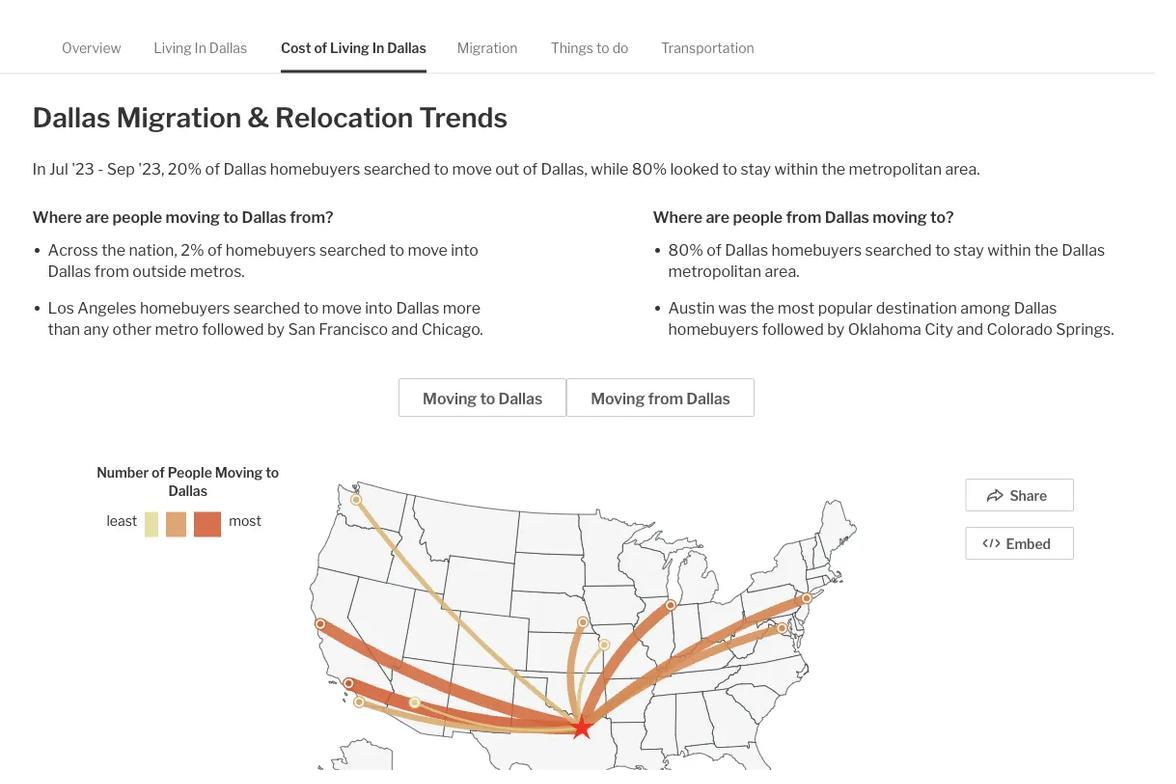 Task type: describe. For each thing, give the bounding box(es) containing it.
was
[[719, 299, 747, 318]]

searched up san
[[234, 299, 300, 318]]

1 moving from the left
[[166, 208, 220, 227]]

overview link
[[62, 23, 121, 73]]

% inside 80 % of dallas homebuyers searched to stay within the dallas metropolitan area.
[[689, 241, 704, 260]]

by inside more than any other metro followed by
[[267, 320, 285, 339]]

number
[[97, 465, 149, 481]]

from inside across the nation, 2 % of homebuyers searched to move into dallas from outside metros.
[[94, 262, 129, 281]]

0 horizontal spatial within
[[775, 160, 818, 179]]

to up across the nation, 2 % of homebuyers searched to move into dallas from outside metros.
[[223, 208, 239, 227]]

1 vertical spatial migration
[[116, 102, 242, 135]]

transportation
[[661, 40, 755, 56]]

most inside austin was the most popular destination among dallas homebuyers followed by oklahoma city and colorado springs .
[[778, 299, 815, 318]]

colorado
[[987, 320, 1053, 339]]

austin was the most popular destination among dallas homebuyers followed by oklahoma city and colorado springs .
[[668, 299, 1115, 339]]

to right looked
[[722, 160, 738, 179]]

oklahoma
[[848, 320, 922, 339]]

1 . from the left
[[480, 320, 483, 339]]

los
[[48, 299, 74, 318]]

0 horizontal spatial in
[[32, 160, 46, 179]]

living in dallas
[[154, 40, 247, 56]]

of inside 80 % of dallas homebuyers searched to stay within the dallas metropolitan area.
[[707, 241, 722, 260]]

transportation link
[[661, 23, 755, 73]]

while
[[591, 160, 629, 179]]

2
[[181, 241, 190, 260]]

0 vertical spatial migration
[[457, 40, 518, 56]]

moving for moving to
[[423, 390, 477, 408]]

within inside 80 % of dallas homebuyers searched to stay within the dallas metropolitan area.
[[988, 241, 1031, 260]]

to left do
[[597, 40, 610, 56]]

moving to dallas
[[423, 390, 543, 408]]

1 horizontal spatial in
[[195, 40, 206, 56]]

move inside across the nation, 2 % of homebuyers searched to move into dallas from outside metros.
[[408, 241, 448, 260]]

number of people moving to dallas
[[97, 465, 279, 500]]

searched inside across the nation, 2 % of homebuyers searched to move into dallas from outside metros.
[[319, 241, 386, 260]]

of right the 20
[[205, 160, 220, 179]]

to inside across the nation, 2 % of homebuyers searched to move into dallas from outside metros.
[[389, 241, 405, 260]]

1 , from the left
[[161, 160, 165, 179]]

1 and from the left
[[392, 320, 418, 339]]

to down 'trends'
[[434, 160, 449, 179]]

other
[[113, 320, 152, 339]]

san francisco and chicago .
[[288, 320, 483, 339]]

to inside 80 % of dallas homebuyers searched to stay within the dallas metropolitan area.
[[936, 241, 951, 260]]

francisco
[[319, 320, 388, 339]]

popular
[[818, 299, 873, 318]]

2 living from the left
[[330, 40, 370, 56]]

% up where are people moving to dallas from?
[[188, 160, 202, 179]]

to up san
[[304, 299, 319, 318]]

80 % of dallas homebuyers searched to stay within the dallas metropolitan area.
[[668, 241, 1105, 281]]

area. inside 80 % of dallas homebuyers searched to stay within the dallas metropolitan area.
[[765, 262, 800, 281]]

where are people moving to dallas from?
[[32, 208, 334, 227]]

more than any other metro followed by
[[48, 299, 481, 339]]

out
[[495, 160, 520, 179]]

0 vertical spatial area.
[[945, 160, 980, 179]]

% left looked
[[653, 160, 667, 179]]

things
[[551, 40, 594, 56]]

people for moving
[[112, 208, 162, 227]]

cost of living in dallas link
[[281, 23, 426, 73]]

homebuyers up "metro" on the left top of the page
[[140, 299, 230, 318]]

stay inside 80 % of dallas homebuyers searched to stay within the dallas metropolitan area.
[[954, 241, 984, 260]]

into inside across the nation, 2 % of homebuyers searched to move into dallas from outside metros.
[[451, 241, 479, 260]]

to down more
[[480, 390, 495, 408]]

chicago
[[422, 320, 480, 339]]

homebuyers inside 80 % of dallas homebuyers searched to stay within the dallas metropolitan area.
[[772, 241, 862, 260]]

the inside austin was the most popular destination among dallas homebuyers followed by oklahoma city and colorado springs .
[[751, 299, 775, 318]]

80 inside 80 % of dallas homebuyers searched to stay within the dallas metropolitan area.
[[668, 241, 689, 260]]

looked
[[670, 160, 719, 179]]

outside
[[133, 262, 187, 281]]

from?
[[290, 208, 334, 227]]



Task type: locate. For each thing, give the bounding box(es) containing it.
share
[[1010, 489, 1047, 505]]

moving left "to?"
[[873, 208, 927, 227]]

people up nation,
[[112, 208, 162, 227]]

the right was
[[751, 299, 775, 318]]

to right people
[[266, 465, 279, 481]]

into
[[451, 241, 479, 260], [365, 299, 393, 318]]

to inside number of people moving to dallas
[[266, 465, 279, 481]]

followed inside austin was the most popular destination among dallas homebuyers followed by oklahoma city and colorado springs .
[[762, 320, 824, 339]]

of inside number of people moving to dallas
[[152, 465, 165, 481]]

most
[[778, 299, 815, 318], [229, 514, 262, 530]]

metro
[[155, 320, 199, 339]]

metropolitan up "to?"
[[849, 160, 942, 179]]

within
[[775, 160, 818, 179], [988, 241, 1031, 260]]

. inside austin was the most popular destination among dallas homebuyers followed by oklahoma city and colorado springs .
[[1111, 320, 1115, 339]]

in up relocation
[[372, 40, 384, 56]]

city
[[925, 320, 954, 339]]

0 vertical spatial metropolitan
[[849, 160, 942, 179]]

0 vertical spatial from
[[786, 208, 822, 227]]

migration link
[[457, 23, 518, 73]]

dallas inside austin was the most popular destination among dallas homebuyers followed by oklahoma city and colorado springs .
[[1014, 299, 1058, 318]]

1 horizontal spatial '23
[[138, 160, 161, 179]]

0 vertical spatial most
[[778, 299, 815, 318]]

searched inside 80 % of dallas homebuyers searched to stay within the dallas metropolitan area.
[[866, 241, 932, 260]]

in left jul
[[32, 160, 46, 179]]

and inside austin was the most popular destination among dallas homebuyers followed by oklahoma city and colorado springs .
[[957, 320, 984, 339]]

2 moving from the left
[[873, 208, 927, 227]]

1 are from the left
[[85, 208, 109, 227]]

2 where from the left
[[653, 208, 703, 227]]

the left nation,
[[101, 241, 125, 260]]

in left cost
[[195, 40, 206, 56]]

in
[[195, 40, 206, 56], [372, 40, 384, 56], [32, 160, 46, 179]]

1 horizontal spatial where
[[653, 208, 703, 227]]

share button
[[966, 479, 1075, 512]]

0 horizontal spatial moving
[[215, 465, 263, 481]]

0 horizontal spatial area.
[[765, 262, 800, 281]]

2 and from the left
[[957, 320, 984, 339]]

stay down "to?"
[[954, 241, 984, 260]]

the
[[822, 160, 846, 179], [101, 241, 125, 260], [1035, 241, 1059, 260], [751, 299, 775, 318]]

80 right while
[[632, 160, 653, 179]]

move
[[452, 160, 492, 179], [408, 241, 448, 260], [322, 299, 362, 318]]

across
[[48, 241, 98, 260]]

of up metros.
[[208, 241, 222, 260]]

trends
[[419, 102, 508, 135]]

any
[[84, 320, 109, 339]]

1 horizontal spatial migration
[[457, 40, 518, 56]]

cost
[[281, 40, 311, 56]]

do
[[613, 40, 629, 56]]

by
[[267, 320, 285, 339], [827, 320, 845, 339]]

1 horizontal spatial most
[[778, 299, 815, 318]]

angeles
[[78, 299, 137, 318]]

1 horizontal spatial people
[[733, 208, 783, 227]]

relocation
[[275, 102, 414, 135]]

0 horizontal spatial from
[[94, 262, 129, 281]]

more
[[443, 299, 481, 318]]

are for across the nation,
[[85, 208, 109, 227]]

people for from
[[733, 208, 783, 227]]

1 vertical spatial area.
[[765, 262, 800, 281]]

by inside austin was the most popular destination among dallas homebuyers followed by oklahoma city and colorado springs .
[[827, 320, 845, 339]]

within up among
[[988, 241, 1031, 260]]

followed inside more than any other metro followed by
[[202, 320, 264, 339]]

and
[[392, 320, 418, 339], [957, 320, 984, 339]]

from up 80 % of dallas homebuyers searched to stay within the dallas metropolitan area. on the right of page
[[786, 208, 822, 227]]

homebuyers up "from?"
[[270, 160, 361, 179]]

1 horizontal spatial move
[[408, 241, 448, 260]]

living
[[154, 40, 192, 56], [330, 40, 370, 56]]

0 horizontal spatial by
[[267, 320, 285, 339]]

from
[[786, 208, 822, 227], [94, 262, 129, 281], [648, 390, 683, 408]]

% up metros.
[[190, 241, 204, 260]]

things to do link
[[551, 23, 629, 73]]

0 horizontal spatial people
[[112, 208, 162, 227]]

dallas inside across the nation, 2 % of homebuyers searched to move into dallas from outside metros.
[[48, 262, 91, 281]]

metropolitan inside 80 % of dallas homebuyers searched to stay within the dallas metropolitan area.
[[668, 262, 762, 281]]

los angeles homebuyers searched to move into dallas
[[48, 299, 440, 318]]

homebuyers
[[270, 160, 361, 179], [226, 241, 316, 260], [772, 241, 862, 260], [140, 299, 230, 318], [668, 320, 759, 339]]

2 horizontal spatial from
[[786, 208, 822, 227]]

from down austin
[[648, 390, 683, 408]]

metropolitan up was
[[668, 262, 762, 281]]

, left while
[[584, 160, 588, 179]]

1 horizontal spatial followed
[[762, 320, 824, 339]]

followed down los angeles homebuyers searched to move into dallas
[[202, 320, 264, 339]]

into up san francisco and chicago .
[[365, 299, 393, 318]]

of right cost
[[314, 40, 327, 56]]

1 vertical spatial 80
[[668, 241, 689, 260]]

jul
[[49, 160, 68, 179]]

where are people from dallas moving to?
[[653, 208, 954, 227]]

overview
[[62, 40, 121, 56]]

where down looked
[[653, 208, 703, 227]]

moving
[[423, 390, 477, 408], [591, 390, 645, 408], [215, 465, 263, 481]]

2 by from the left
[[827, 320, 845, 339]]

people
[[168, 465, 212, 481]]

dallas inside number of people moving to dallas
[[168, 484, 208, 500]]

80
[[632, 160, 653, 179], [668, 241, 689, 260]]

0 vertical spatial within
[[775, 160, 818, 179]]

things to do
[[551, 40, 629, 56]]

the up the "where are people from dallas moving to?"
[[822, 160, 846, 179]]

by left san
[[267, 320, 285, 339]]

1 horizontal spatial into
[[451, 241, 479, 260]]

searched
[[364, 160, 431, 179], [319, 241, 386, 260], [866, 241, 932, 260], [234, 299, 300, 318]]

'23 left the 20
[[138, 160, 161, 179]]

of inside across the nation, 2 % of homebuyers searched to move into dallas from outside metros.
[[208, 241, 222, 260]]

move left the 'out'
[[452, 160, 492, 179]]

1 horizontal spatial 80
[[668, 241, 689, 260]]

living right overview in the top of the page
[[154, 40, 192, 56]]

sep
[[107, 160, 135, 179]]

1 horizontal spatial stay
[[954, 241, 984, 260]]

where
[[32, 208, 82, 227], [653, 208, 703, 227]]

to
[[597, 40, 610, 56], [434, 160, 449, 179], [722, 160, 738, 179], [223, 208, 239, 227], [389, 241, 405, 260], [936, 241, 951, 260], [304, 299, 319, 318], [480, 390, 495, 408], [266, 465, 279, 481]]

living right cost
[[330, 40, 370, 56]]

people
[[112, 208, 162, 227], [733, 208, 783, 227]]

are
[[85, 208, 109, 227], [706, 208, 730, 227]]

among
[[961, 299, 1011, 318]]

%
[[188, 160, 202, 179], [653, 160, 667, 179], [190, 241, 204, 260], [689, 241, 704, 260]]

0 horizontal spatial followed
[[202, 320, 264, 339]]

homebuyers down "from?"
[[226, 241, 316, 260]]

living in dallas link
[[154, 23, 247, 73]]

80 up austin
[[668, 241, 689, 260]]

2 horizontal spatial in
[[372, 40, 384, 56]]

2 '23 from the left
[[138, 160, 161, 179]]

area.
[[945, 160, 980, 179], [765, 262, 800, 281]]

1 horizontal spatial living
[[330, 40, 370, 56]]

. down more
[[480, 320, 483, 339]]

&
[[247, 102, 269, 135]]

stay
[[741, 160, 771, 179], [954, 241, 984, 260]]

0 horizontal spatial .
[[480, 320, 483, 339]]

1 horizontal spatial from
[[648, 390, 683, 408]]

0 horizontal spatial are
[[85, 208, 109, 227]]

-
[[98, 160, 104, 179]]

,
[[161, 160, 165, 179], [584, 160, 588, 179]]

homebuyers inside across the nation, 2 % of homebuyers searched to move into dallas from outside metros.
[[226, 241, 316, 260]]

% up austin
[[689, 241, 704, 260]]

1 by from the left
[[267, 320, 285, 339]]

, left the 20
[[161, 160, 165, 179]]

1 horizontal spatial .
[[1111, 320, 1115, 339]]

the up colorado
[[1035, 241, 1059, 260]]

1 '23 from the left
[[72, 160, 94, 179]]

.
[[480, 320, 483, 339], [1111, 320, 1115, 339]]

to up san francisco and chicago .
[[389, 241, 405, 260]]

1 people from the left
[[112, 208, 162, 227]]

across the nation, 2 % of homebuyers searched to move into dallas from outside metros.
[[48, 241, 479, 281]]

0 horizontal spatial '23
[[72, 160, 94, 179]]

2 horizontal spatial moving
[[591, 390, 645, 408]]

move up francisco
[[322, 299, 362, 318]]

to down "to?"
[[936, 241, 951, 260]]

cost of living in dallas
[[281, 40, 426, 56]]

least
[[107, 514, 137, 530]]

moving for moving from
[[591, 390, 645, 408]]

and left chicago at the left top of the page
[[392, 320, 418, 339]]

1 vertical spatial within
[[988, 241, 1031, 260]]

0 horizontal spatial most
[[229, 514, 262, 530]]

metropolitan
[[849, 160, 942, 179], [668, 262, 762, 281]]

2 vertical spatial from
[[648, 390, 683, 408]]

2 , from the left
[[584, 160, 588, 179]]

0 horizontal spatial living
[[154, 40, 192, 56]]

searched down "to?"
[[866, 241, 932, 260]]

where for across the nation,
[[32, 208, 82, 227]]

1 where from the left
[[32, 208, 82, 227]]

san
[[288, 320, 316, 339]]

0 horizontal spatial ,
[[161, 160, 165, 179]]

from up angeles
[[94, 262, 129, 281]]

0 horizontal spatial metropolitan
[[668, 262, 762, 281]]

2 people from the left
[[733, 208, 783, 227]]

0 horizontal spatial into
[[365, 299, 393, 318]]

homebuyers down the "where are people from dallas moving to?"
[[772, 241, 862, 260]]

1 horizontal spatial within
[[988, 241, 1031, 260]]

homebuyers down was
[[668, 320, 759, 339]]

into up more
[[451, 241, 479, 260]]

1 living from the left
[[154, 40, 192, 56]]

migration up 'trends'
[[457, 40, 518, 56]]

the inside across the nation, 2 % of homebuyers searched to move into dallas from outside metros.
[[101, 241, 125, 260]]

moving
[[166, 208, 220, 227], [873, 208, 927, 227]]

1 vertical spatial most
[[229, 514, 262, 530]]

0 horizontal spatial 80
[[632, 160, 653, 179]]

to?
[[931, 208, 954, 227]]

. right colorado
[[1111, 320, 1115, 339]]

1 vertical spatial stay
[[954, 241, 984, 260]]

'23
[[72, 160, 94, 179], [138, 160, 161, 179]]

by down popular
[[827, 320, 845, 339]]

people up was
[[733, 208, 783, 227]]

homebuyers inside austin was the most popular destination among dallas homebuyers followed by oklahoma city and colorado springs .
[[668, 320, 759, 339]]

0 horizontal spatial and
[[392, 320, 418, 339]]

of
[[314, 40, 327, 56], [205, 160, 220, 179], [523, 160, 538, 179], [208, 241, 222, 260], [707, 241, 722, 260], [152, 465, 165, 481]]

'23 left '-'
[[72, 160, 94, 179]]

metros.
[[190, 262, 245, 281]]

area. up "to?"
[[945, 160, 980, 179]]

embed button
[[966, 528, 1075, 560]]

destination
[[876, 299, 958, 318]]

2 are from the left
[[706, 208, 730, 227]]

nation,
[[129, 241, 177, 260]]

1 horizontal spatial are
[[706, 208, 730, 227]]

austin
[[668, 299, 715, 318]]

of left people
[[152, 465, 165, 481]]

1 vertical spatial into
[[365, 299, 393, 318]]

1 vertical spatial from
[[94, 262, 129, 281]]

the inside 80 % of dallas homebuyers searched to stay within the dallas metropolitan area.
[[1035, 241, 1059, 260]]

followed
[[202, 320, 264, 339], [762, 320, 824, 339]]

springs
[[1056, 320, 1111, 339]]

0 vertical spatial into
[[451, 241, 479, 260]]

are up across
[[85, 208, 109, 227]]

and down among
[[957, 320, 984, 339]]

moving up 2
[[166, 208, 220, 227]]

moving inside number of people moving to dallas
[[215, 465, 263, 481]]

in jul '23 - sep '23 , 20 % of dallas homebuyers searched to move out of dallas , while 80 % looked to stay within the metropolitan area.
[[32, 160, 980, 179]]

area. down the "where are people from dallas moving to?"
[[765, 262, 800, 281]]

1 horizontal spatial ,
[[584, 160, 588, 179]]

1 horizontal spatial area.
[[945, 160, 980, 179]]

20
[[168, 160, 188, 179]]

followed down popular
[[762, 320, 824, 339]]

where for 80
[[653, 208, 703, 227]]

1 vertical spatial metropolitan
[[668, 262, 762, 281]]

than
[[48, 320, 80, 339]]

0 horizontal spatial moving
[[166, 208, 220, 227]]

migration up the 20
[[116, 102, 242, 135]]

searched down relocation
[[364, 160, 431, 179]]

1 vertical spatial move
[[408, 241, 448, 260]]

2 . from the left
[[1111, 320, 1115, 339]]

of up was
[[707, 241, 722, 260]]

are for 80
[[706, 208, 730, 227]]

1 horizontal spatial moving
[[873, 208, 927, 227]]

of right the 'out'
[[523, 160, 538, 179]]

are down looked
[[706, 208, 730, 227]]

most down number of people moving to dallas on the left
[[229, 514, 262, 530]]

migration
[[457, 40, 518, 56], [116, 102, 242, 135]]

1 horizontal spatial and
[[957, 320, 984, 339]]

2 horizontal spatial move
[[452, 160, 492, 179]]

0 horizontal spatial move
[[322, 299, 362, 318]]

1 horizontal spatial moving
[[423, 390, 477, 408]]

move up more
[[408, 241, 448, 260]]

% inside across the nation, 2 % of homebuyers searched to move into dallas from outside metros.
[[190, 241, 204, 260]]

2 vertical spatial move
[[322, 299, 362, 318]]

0 vertical spatial stay
[[741, 160, 771, 179]]

0 vertical spatial 80
[[632, 160, 653, 179]]

dallas
[[209, 40, 247, 56], [387, 40, 426, 56], [32, 102, 111, 135], [223, 160, 267, 179], [541, 160, 584, 179], [242, 208, 287, 227], [825, 208, 870, 227], [725, 241, 768, 260], [1062, 241, 1105, 260], [48, 262, 91, 281], [396, 299, 440, 318], [1014, 299, 1058, 318], [499, 390, 543, 408], [687, 390, 731, 408], [168, 484, 208, 500]]

1 horizontal spatial metropolitan
[[849, 160, 942, 179]]

where up across
[[32, 208, 82, 227]]

2 followed from the left
[[762, 320, 824, 339]]

dallas migration & relocation trends
[[32, 102, 508, 135]]

stay right looked
[[741, 160, 771, 179]]

0 horizontal spatial stay
[[741, 160, 771, 179]]

1 followed from the left
[[202, 320, 264, 339]]

searched down "from?"
[[319, 241, 386, 260]]

most left popular
[[778, 299, 815, 318]]

1 horizontal spatial by
[[827, 320, 845, 339]]

0 vertical spatial move
[[452, 160, 492, 179]]

moving from dallas
[[591, 390, 731, 408]]

embed
[[1006, 537, 1051, 553]]

0 horizontal spatial migration
[[116, 102, 242, 135]]

0 horizontal spatial where
[[32, 208, 82, 227]]

within up the "where are people from dallas moving to?"
[[775, 160, 818, 179]]



Task type: vqa. For each thing, say whether or not it's contained in the screenshot.
1st the people from left
yes



